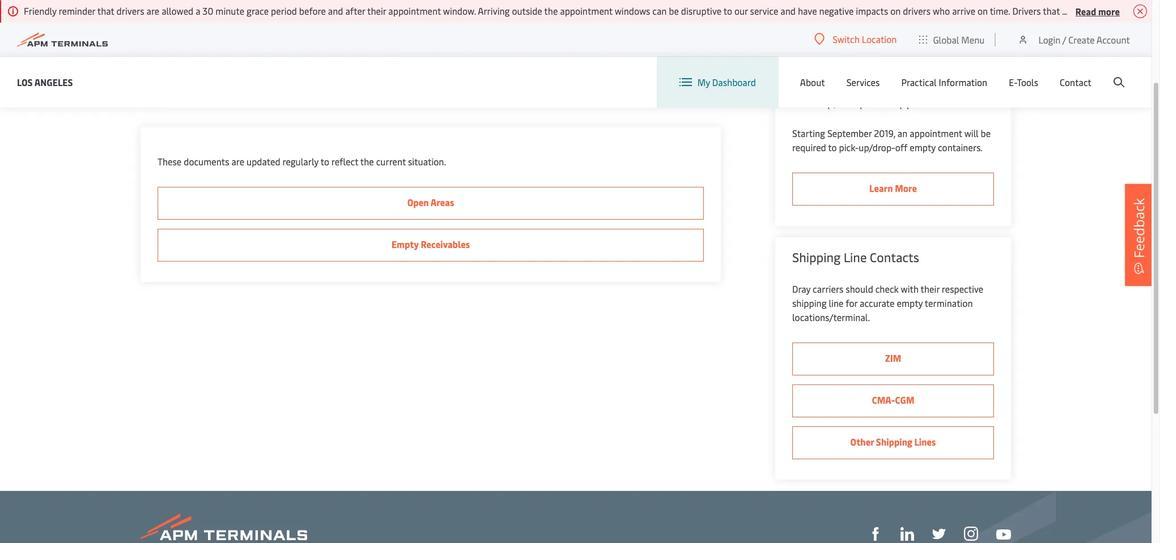 Task type: describe. For each thing, give the bounding box(es) containing it.
allowed
[[162, 5, 193, 17]]

to inside starting september 2019, an appointment will be required to pick-up/drop-off empty containers.
[[829, 141, 837, 154]]

pick-
[[839, 141, 859, 154]]

should
[[846, 283, 874, 295]]

will
[[965, 127, 979, 139]]

apmt footer logo image
[[141, 514, 307, 544]]

0 vertical spatial the
[[545, 5, 558, 17]]

0 vertical spatial be
[[669, 5, 679, 17]]

login
[[1039, 33, 1061, 46]]

youtube image
[[997, 530, 1012, 540]]

arriving
[[478, 5, 510, 17]]

2 outside from the left
[[1088, 5, 1118, 17]]

pick-up/drop-off appointment
[[793, 93, 966, 110]]

0 horizontal spatial their
[[367, 5, 386, 17]]

a
[[196, 5, 200, 17]]

receivables for empty receivables & open areas
[[243, 17, 412, 62]]

1 horizontal spatial shipping
[[877, 436, 913, 449]]

pick-
[[793, 93, 821, 110]]

empty for empty receivables
[[392, 238, 419, 251]]

empty for empty receivables & open areas
[[141, 17, 234, 62]]

2019,
[[874, 127, 896, 139]]

read more
[[1076, 5, 1120, 17]]

global menu button
[[909, 22, 996, 56]]

30
[[203, 5, 213, 17]]

these documents are updated regularly to reflect the current situation.
[[158, 155, 446, 168]]

1 outside from the left
[[512, 5, 543, 17]]

0 horizontal spatial shipping
[[793, 249, 841, 266]]

appointment
[[892, 93, 966, 110]]

empty inside dray carriers should check with their respective shipping line for accurate empty termination locations/terminal.
[[897, 297, 923, 310]]

instagram image
[[964, 528, 979, 542]]

have
[[798, 5, 817, 17]]

2 that from the left
[[1043, 5, 1060, 17]]

with
[[901, 283, 919, 295]]

time.
[[990, 5, 1011, 17]]

1 arrive from the left
[[953, 5, 976, 17]]

situation.
[[408, 155, 446, 168]]

menu
[[962, 33, 985, 46]]

switch location button
[[815, 33, 897, 45]]

an
[[898, 127, 908, 139]]

feedback button
[[1126, 184, 1154, 286]]

shipping line contacts
[[793, 249, 920, 266]]

account
[[1097, 33, 1131, 46]]

dashboard
[[713, 76, 756, 88]]

global menu
[[934, 33, 985, 46]]

empty receivables & open areas
[[141, 17, 617, 62]]

2 and from the left
[[781, 5, 796, 17]]

period
[[271, 5, 297, 17]]

1 drivers from the left
[[117, 5, 144, 17]]

required
[[793, 141, 827, 154]]

0 horizontal spatial appointment
[[389, 5, 441, 17]]

2 vertical spatial to
[[321, 155, 329, 168]]

instagram link
[[964, 527, 979, 542]]

create
[[1069, 33, 1095, 46]]

facebook image
[[869, 528, 883, 542]]

1 horizontal spatial appointment
[[560, 5, 613, 17]]

read more button
[[1076, 4, 1120, 18]]

before
[[299, 5, 326, 17]]

more
[[1099, 5, 1120, 17]]

los angeles
[[17, 76, 73, 88]]

1 and from the left
[[328, 5, 343, 17]]

other shipping lines
[[851, 436, 936, 449]]

september
[[828, 127, 872, 139]]

1 horizontal spatial are
[[232, 155, 244, 168]]

los angeles link
[[17, 75, 73, 89]]

window.
[[443, 5, 476, 17]]

close alert image
[[1134, 5, 1148, 18]]

carriers
[[813, 283, 844, 295]]

service
[[750, 5, 779, 17]]

other
[[851, 436, 875, 449]]

cma-cgm
[[872, 394, 915, 407]]

0 vertical spatial are
[[147, 5, 159, 17]]

you tube link
[[997, 527, 1012, 541]]

termination
[[925, 297, 973, 310]]

locations/terminal.
[[793, 311, 870, 324]]

switch
[[833, 33, 860, 45]]

1 horizontal spatial to
[[724, 5, 733, 17]]

dray
[[793, 283, 811, 295]]

for
[[846, 297, 858, 310]]

grace
[[247, 5, 269, 17]]

regularly
[[283, 155, 319, 168]]

2 on from the left
[[978, 5, 988, 17]]

/
[[1063, 33, 1067, 46]]

2 arrive from the left
[[1063, 5, 1086, 17]]

switch location
[[833, 33, 897, 45]]

2 drivers from the left
[[903, 5, 931, 17]]

0 vertical spatial areas
[[535, 17, 617, 62]]



Task type: locate. For each thing, give the bounding box(es) containing it.
shipping up carriers
[[793, 249, 841, 266]]

1 on from the left
[[891, 5, 901, 17]]

our
[[735, 5, 748, 17]]

1 horizontal spatial open
[[453, 17, 528, 62]]

negative
[[820, 5, 854, 17]]

up/drop-
[[859, 141, 896, 154]]

are
[[147, 5, 159, 17], [232, 155, 244, 168]]

outside
[[512, 5, 543, 17], [1088, 5, 1118, 17]]

1 that from the left
[[97, 5, 114, 17]]

linkedin image
[[901, 528, 915, 542]]

on
[[891, 5, 901, 17], [978, 5, 988, 17]]

1 horizontal spatial empty
[[392, 238, 419, 251]]

reminder
[[59, 5, 95, 17]]

cgm
[[896, 394, 915, 407]]

0 vertical spatial open
[[453, 17, 528, 62]]

angeles
[[34, 76, 73, 88]]

0 vertical spatial receivables
[[243, 17, 412, 62]]

0 horizontal spatial outside
[[512, 5, 543, 17]]

1 horizontal spatial their
[[921, 283, 940, 295]]

open areas
[[408, 196, 454, 209]]

shape link
[[869, 527, 883, 542]]

updated
[[247, 155, 280, 168]]

their right with
[[921, 283, 940, 295]]

empty
[[910, 141, 936, 154], [897, 297, 923, 310]]

linkedin__x28_alt_x29__3_ link
[[901, 527, 915, 542]]

cma-
[[872, 394, 896, 407]]

respective
[[942, 283, 984, 295]]

documents
[[184, 155, 229, 168]]

empty down with
[[897, 297, 923, 310]]

1 horizontal spatial outside
[[1088, 5, 1118, 17]]

0 horizontal spatial be
[[669, 5, 679, 17]]

1 vertical spatial off
[[896, 141, 908, 154]]

be right will
[[981, 127, 991, 139]]

accurate
[[860, 297, 895, 310]]

starting september 2019, an appointment will be required to pick-up/drop-off empty containers.
[[793, 127, 991, 154]]

fill 44 link
[[933, 527, 946, 542]]

location
[[862, 33, 897, 45]]

0 vertical spatial off
[[872, 93, 889, 110]]

empty receivables link
[[158, 229, 704, 262]]

friendly
[[24, 5, 57, 17]]

line
[[829, 297, 844, 310]]

off
[[872, 93, 889, 110], [896, 141, 908, 154]]

0 vertical spatial empty
[[141, 17, 234, 62]]

my dashboard button
[[680, 57, 756, 108]]

my
[[698, 76, 710, 88]]

be inside starting september 2019, an appointment will be required to pick-up/drop-off empty containers.
[[981, 127, 991, 139]]

drivers left who on the top of the page
[[903, 5, 931, 17]]

login / create account
[[1039, 33, 1131, 46]]

off inside starting september 2019, an appointment will be required to pick-up/drop-off empty containers.
[[896, 141, 908, 154]]

1 horizontal spatial on
[[978, 5, 988, 17]]

check
[[876, 283, 899, 295]]

1 vertical spatial receivables
[[421, 238, 470, 251]]

0 horizontal spatial and
[[328, 5, 343, 17]]

receivables for empty receivables
[[421, 238, 470, 251]]

0 horizontal spatial are
[[147, 5, 159, 17]]

that right drivers
[[1043, 5, 1060, 17]]

shipping left "lines"
[[877, 436, 913, 449]]

empty
[[141, 17, 234, 62], [392, 238, 419, 251]]

1 vertical spatial be
[[981, 127, 991, 139]]

0 vertical spatial shipping
[[793, 249, 841, 266]]

drivers left allowed
[[117, 5, 144, 17]]

1 vertical spatial the
[[361, 155, 374, 168]]

1 horizontal spatial the
[[545, 5, 558, 17]]

can
[[653, 5, 667, 17]]

be
[[669, 5, 679, 17], [981, 127, 991, 139]]

containers.
[[938, 141, 983, 154]]

these
[[158, 155, 182, 168]]

0 horizontal spatial empty
[[141, 17, 234, 62]]

my dashboard
[[698, 76, 756, 88]]

to
[[724, 5, 733, 17], [829, 141, 837, 154], [321, 155, 329, 168]]

twitter image
[[933, 528, 946, 542]]

lines
[[915, 436, 936, 449]]

1 vertical spatial empty
[[392, 238, 419, 251]]

appointment left window.
[[389, 5, 441, 17]]

0 horizontal spatial on
[[891, 5, 901, 17]]

line
[[844, 249, 867, 266]]

2 horizontal spatial appointment
[[910, 127, 963, 139]]

1 horizontal spatial areas
[[535, 17, 617, 62]]

0 horizontal spatial that
[[97, 5, 114, 17]]

1 horizontal spatial off
[[896, 141, 908, 154]]

0 horizontal spatial receivables
[[243, 17, 412, 62]]

other shipping lines link
[[793, 427, 995, 460]]

off down an at the right top of the page
[[896, 141, 908, 154]]

1 vertical spatial open
[[408, 196, 429, 209]]

drivers
[[1013, 5, 1041, 17]]

cma-cgm link
[[793, 385, 995, 418]]

current
[[376, 155, 406, 168]]

appointment left windows
[[560, 5, 613, 17]]

windows
[[615, 5, 651, 17]]

2 horizontal spatial their
[[1120, 5, 1139, 17]]

empty receivables
[[392, 238, 470, 251]]

their inside dray carriers should check with their respective shipping line for accurate empty termination locations/terminal.
[[921, 283, 940, 295]]

appointment inside starting september 2019, an appointment will be required to pick-up/drop-off empty containers.
[[910, 127, 963, 139]]

up/drop-
[[820, 93, 872, 110]]

shipping
[[793, 297, 827, 310]]

1 horizontal spatial drivers
[[903, 5, 931, 17]]

are left updated
[[232, 155, 244, 168]]

appointment up containers. on the right top of page
[[910, 127, 963, 139]]

0 horizontal spatial drivers
[[117, 5, 144, 17]]

off up 2019,
[[872, 93, 889, 110]]

to left reflect
[[321, 155, 329, 168]]

their
[[367, 5, 386, 17], [1120, 5, 1139, 17], [921, 283, 940, 295]]

0 horizontal spatial to
[[321, 155, 329, 168]]

are left allowed
[[147, 5, 159, 17]]

1 horizontal spatial be
[[981, 127, 991, 139]]

outside right arriving on the left of the page
[[512, 5, 543, 17]]

the
[[545, 5, 558, 17], [361, 155, 374, 168]]

0 horizontal spatial areas
[[431, 196, 454, 209]]

1 vertical spatial areas
[[431, 196, 454, 209]]

1 vertical spatial are
[[232, 155, 244, 168]]

areas
[[535, 17, 617, 62], [431, 196, 454, 209]]

after
[[346, 5, 365, 17]]

dray carriers should check with their respective shipping line for accurate empty termination locations/terminal.
[[793, 283, 984, 324]]

los
[[17, 76, 33, 88]]

&
[[421, 17, 444, 62]]

that right reminder
[[97, 5, 114, 17]]

0 horizontal spatial off
[[872, 93, 889, 110]]

arrive right who on the top of the page
[[953, 5, 976, 17]]

feedback
[[1130, 198, 1149, 258]]

read
[[1076, 5, 1097, 17]]

be right can
[[669, 5, 679, 17]]

who
[[933, 5, 950, 17]]

0 horizontal spatial open
[[408, 196, 429, 209]]

1 vertical spatial empty
[[897, 297, 923, 310]]

on left time.
[[978, 5, 988, 17]]

1 horizontal spatial receivables
[[421, 238, 470, 251]]

on right impacts
[[891, 5, 901, 17]]

1 vertical spatial shipping
[[877, 436, 913, 449]]

0 horizontal spatial arrive
[[953, 5, 976, 17]]

0 horizontal spatial the
[[361, 155, 374, 168]]

to left pick- on the right of the page
[[829, 141, 837, 154]]

and left after
[[328, 5, 343, 17]]

their right after
[[367, 5, 386, 17]]

empty inside starting september 2019, an appointment will be required to pick-up/drop-off empty containers.
[[910, 141, 936, 154]]

minute
[[216, 5, 244, 17]]

shipping
[[793, 249, 841, 266], [877, 436, 913, 449]]

impacts
[[856, 5, 889, 17]]

contacts
[[870, 249, 920, 266]]

empty left containers. on the right top of page
[[910, 141, 936, 154]]

1 horizontal spatial and
[[781, 5, 796, 17]]

and
[[328, 5, 343, 17], [781, 5, 796, 17]]

appo
[[1142, 5, 1161, 17]]

login / create account link
[[1018, 23, 1131, 56]]

and left the have
[[781, 5, 796, 17]]

arrive up the login / create account link
[[1063, 5, 1086, 17]]

global
[[934, 33, 960, 46]]

2 horizontal spatial to
[[829, 141, 837, 154]]

1 horizontal spatial that
[[1043, 5, 1060, 17]]

to left our on the top
[[724, 5, 733, 17]]

reflect
[[332, 155, 358, 168]]

outside up account
[[1088, 5, 1118, 17]]

0 vertical spatial empty
[[910, 141, 936, 154]]

1 horizontal spatial arrive
[[1063, 5, 1086, 17]]

1 vertical spatial to
[[829, 141, 837, 154]]

0 vertical spatial to
[[724, 5, 733, 17]]

open areas link
[[158, 187, 704, 220]]

friendly reminder that drivers are allowed a 30 minute grace period before and after their appointment window. arriving outside the appointment windows can be disruptive to our service and have negative impacts on drivers who arrive on time. drivers that arrive outside their appo
[[24, 5, 1161, 17]]

their left appo
[[1120, 5, 1139, 17]]



Task type: vqa. For each thing, say whether or not it's contained in the screenshot.
rightmost Shipping
yes



